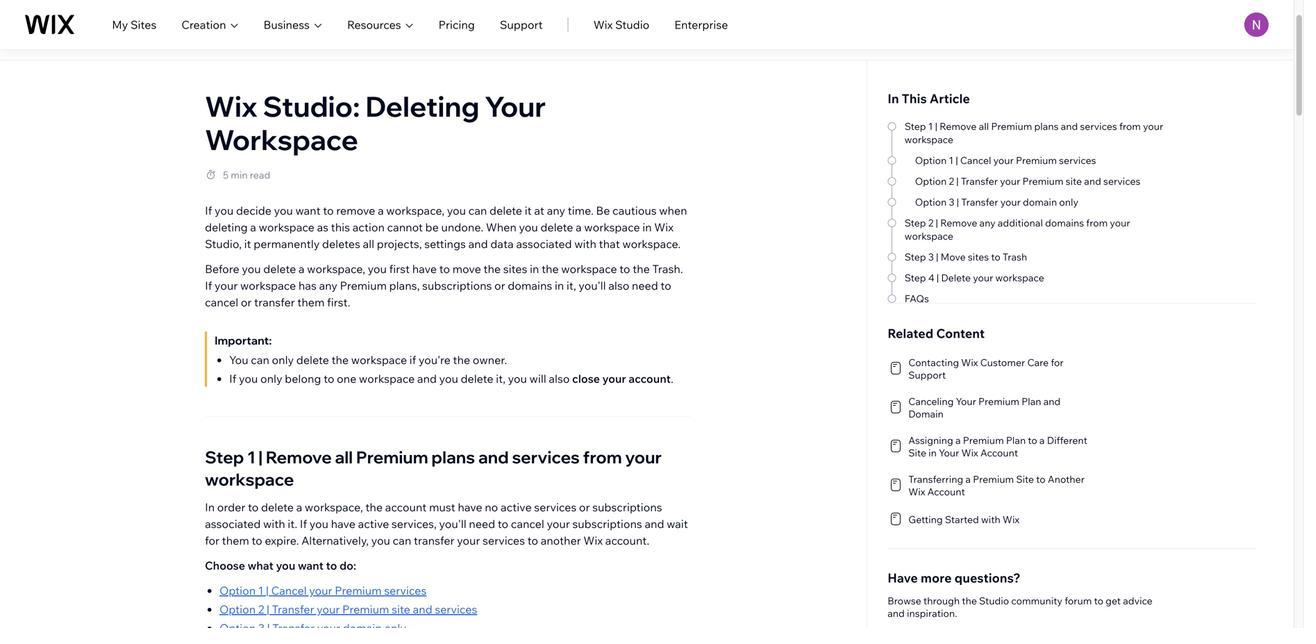 Task type: locate. For each thing, give the bounding box(es) containing it.
0 horizontal spatial for
[[205, 534, 220, 547]]

0 vertical spatial support
[[500, 18, 543, 32]]

0 horizontal spatial associated
[[205, 517, 261, 531]]

your inside canceling your premium plan and domain
[[956, 395, 977, 407]]

need down trash.
[[632, 279, 659, 292]]

0 horizontal spatial site
[[909, 447, 927, 459]]

1 vertical spatial all
[[363, 237, 375, 251]]

1 vertical spatial or
[[241, 295, 252, 309]]

0 horizontal spatial with
[[263, 517, 285, 531]]

read
[[250, 169, 270, 181]]

and inside the if you decide you want to remove a workspace, you can delete it at any time. be cautious when deleting a workspace as this action cannot be undone. when you delete a workspace in wix studio, it permanently deletes all projects, settings and data associated with that workspace.
[[469, 237, 488, 251]]

1 horizontal spatial associated
[[516, 237, 572, 251]]

associated down order
[[205, 517, 261, 531]]

option for option 1 | cancel your premium services option 2 | transfer your premium site and services
[[220, 584, 256, 597]]

with inside the if you decide you want to remove a workspace, you can delete it at any time. be cautious when deleting a workspace as this action cannot be undone. when you delete a workspace in wix studio, it permanently deletes all projects, settings and data associated with that workspace.
[[575, 237, 597, 251]]

transfer for 2
[[961, 175, 998, 187]]

it.
[[288, 517, 297, 531]]

1 vertical spatial for
[[205, 534, 220, 547]]

close
[[572, 372, 600, 386]]

support
[[500, 18, 543, 32], [909, 369, 946, 381]]

a inside transferring a premium site to another wix account
[[966, 473, 971, 485]]

important:
[[215, 333, 272, 347]]

in left this
[[888, 91, 899, 106]]

a up it.
[[296, 500, 302, 514]]

have more questions?
[[888, 570, 1021, 586]]

or
[[495, 279, 506, 292], [241, 295, 252, 309], [579, 500, 590, 514]]

1 vertical spatial you'll
[[439, 517, 467, 531]]

want up as
[[296, 204, 321, 217]]

will
[[530, 372, 547, 386]]

any inside the if you decide you want to remove a workspace, you can delete it at any time. be cautious when deleting a workspace as this action cannot be undone. when you delete a workspace in wix studio, it permanently deletes all projects, settings and data associated with that workspace.
[[547, 204, 566, 217]]

you right decide
[[274, 204, 293, 217]]

studio, down deleting
[[205, 237, 242, 251]]

1 horizontal spatial enterprise
[[675, 18, 728, 32]]

if right it.
[[300, 517, 307, 531]]

you'll
[[579, 279, 606, 292], [439, 517, 467, 531]]

1 vertical spatial transfer
[[962, 196, 999, 208]]

the inside browse through the studio community forum to get advice and inspiration.
[[962, 595, 977, 607]]

any inside step 2 | remove any additional domains from your workspace
[[980, 217, 996, 229]]

option 1 | cancel your premium services
[[915, 154, 1097, 166]]

also inside before you delete a workspace, you first have to move the sites in the workspace to the trash. if your workspace has any premium plans, subscriptions or domains in it, you'll also need to cancel or transfer them first.
[[609, 279, 630, 292]]

another
[[541, 534, 581, 547]]

1 horizontal spatial site
[[1017, 473, 1035, 485]]

in inside the if you decide you want to remove a workspace, you can delete it at any time. be cautious when deleting a workspace as this action cannot be undone. when you delete a workspace in wix studio, it permanently deletes all projects, settings and data associated with that workspace.
[[643, 220, 652, 234]]

2 down what
[[258, 602, 264, 616]]

if inside important: you can only delete the workspace if you're the owner. if you only belong to one workspace and you delete it, you will also close your account .
[[229, 372, 237, 386]]

support right pricing link
[[500, 18, 543, 32]]

services
[[1081, 120, 1118, 132], [1060, 154, 1097, 166], [1104, 175, 1141, 187], [512, 447, 580, 468], [534, 500, 577, 514], [483, 534, 525, 547], [384, 584, 427, 597], [435, 602, 477, 616]]

you up undone. when
[[447, 204, 466, 217]]

in this article
[[888, 91, 970, 106]]

studio, inside the if you decide you want to remove a workspace, you can delete it at any time. be cautious when deleting a workspace as this action cannot be undone. when you delete a workspace in wix studio, it permanently deletes all projects, settings and data associated with that workspace.
[[205, 237, 242, 251]]

workspace, down deletes
[[307, 262, 365, 276]]

account right close
[[629, 372, 671, 386]]

site left another
[[1017, 473, 1035, 485]]

or up important:
[[241, 295, 252, 309]]

1 horizontal spatial site
[[1066, 175, 1083, 187]]

0 vertical spatial studio,
[[73, 35, 106, 47]]

need inside before you delete a workspace, you first have to move the sites in the workspace to the trash. if your workspace has any premium plans, subscriptions or domains in it, you'll also need to cancel or transfer them first.
[[632, 279, 659, 292]]

0 horizontal spatial need
[[469, 517, 495, 531]]

subscriptions inside before you delete a workspace, you first have to move the sites in the workspace to the trash. if your workspace has any premium plans, subscriptions or domains in it, you'll also need to cancel or transfer them first.
[[422, 279, 492, 292]]

0 vertical spatial 2
[[949, 175, 955, 187]]

have up alternatively,
[[331, 517, 356, 531]]

need down no
[[469, 517, 495, 531]]

cancel down before
[[205, 295, 238, 309]]

transfer inside option 1 | cancel your premium services option 2 | transfer your premium site and services
[[272, 602, 314, 616]]

remove up it.
[[266, 447, 332, 468]]

studio, left "partners"
[[73, 35, 106, 47]]

from
[[1120, 120, 1141, 132], [1087, 217, 1108, 229], [583, 447, 622, 468]]

transfer inside in order to delete a workspace, the account must have no active services or subscriptions associated with it. if you have active services, you'll need to cancel your subscriptions and wait for them to expire. alternatively, you can transfer your services to another wix account.
[[414, 534, 455, 547]]

trash.
[[653, 262, 683, 276]]

2 up step 3 | move sites to trash
[[929, 217, 934, 229]]

to inside browse through the studio community forum to get advice and inspiration.
[[1095, 595, 1104, 607]]

first.
[[327, 295, 350, 309]]

care
[[1028, 356, 1049, 369]]

delete up it.
[[261, 500, 294, 514]]

1 horizontal spatial transfer
[[414, 534, 455, 547]]

if down you
[[229, 372, 237, 386]]

workspace, inside the if you decide you want to remove a workspace, you can delete it at any time. be cautious when deleting a workspace as this action cannot be undone. when you delete a workspace in wix studio, it permanently deletes all projects, settings and data associated with that workspace.
[[386, 204, 445, 217]]

3 for option
[[949, 196, 955, 208]]

1 vertical spatial cancel
[[271, 584, 307, 597]]

0 horizontal spatial you'll
[[439, 517, 467, 531]]

before
[[205, 262, 239, 276]]

0 vertical spatial for
[[1051, 356, 1064, 369]]

0 vertical spatial account
[[981, 447, 1019, 459]]

you down you
[[239, 372, 258, 386]]

you left first
[[368, 262, 387, 276]]

if
[[205, 204, 212, 217], [205, 279, 212, 292], [229, 372, 237, 386], [300, 517, 307, 531]]

0 vertical spatial need
[[632, 279, 659, 292]]

in
[[888, 91, 899, 106], [205, 500, 215, 514]]

a
[[378, 204, 384, 217], [250, 220, 256, 234], [576, 220, 582, 234], [299, 262, 305, 276], [956, 434, 961, 446], [1040, 434, 1045, 446], [966, 473, 971, 485], [296, 500, 302, 514]]

option for option 3 | transfer your domain only
[[915, 196, 947, 208]]

related content
[[888, 325, 985, 341]]

you up alternatively,
[[310, 517, 329, 531]]

plan for to
[[1007, 434, 1026, 446]]

plan down canceling your premium plan and domain link
[[1007, 434, 1026, 446]]

0 horizontal spatial sites
[[503, 262, 528, 276]]

if inside before you delete a workspace, you first have to move the sites in the workspace to the trash. if your workspace has any premium plans, subscriptions or domains in it, you'll also need to cancel or transfer them first.
[[205, 279, 212, 292]]

cancel up option 3 | transfer your domain only
[[961, 154, 992, 166]]

or inside in order to delete a workspace, the account must have no active services or subscriptions associated with it. if you have active services, you'll need to cancel your subscriptions and wait for them to expire. alternatively, you can transfer your services to another wix account.
[[579, 500, 590, 514]]

deleting
[[205, 220, 248, 234]]

forum
[[1065, 595, 1092, 607]]

2 horizontal spatial or
[[579, 500, 590, 514]]

2 horizontal spatial any
[[980, 217, 996, 229]]

contacting
[[909, 356, 960, 369]]

studio left "enterprise" link
[[616, 18, 650, 32]]

0 vertical spatial can
[[469, 204, 487, 217]]

account inside in order to delete a workspace, the account must have no active services or subscriptions associated with it. if you have active services, you'll need to cancel your subscriptions and wait for them to expire. alternatively, you can transfer your services to another wix account.
[[385, 500, 427, 514]]

it
[[525, 204, 532, 217], [244, 237, 251, 251]]

delete inside before you delete a workspace, you first have to move the sites in the workspace to the trash. if your workspace has any premium plans, subscriptions or domains in it, you'll also need to cancel or transfer them first.
[[263, 262, 296, 276]]

if up deleting
[[205, 204, 212, 217]]

studio down questions?
[[980, 595, 1010, 607]]

delete down owner.
[[461, 372, 494, 386]]

0 horizontal spatial enterprise
[[157, 35, 204, 47]]

want up option 1 | cancel your premium services link
[[298, 559, 324, 572]]

pricing link
[[439, 16, 475, 33]]

in for in this article
[[888, 91, 899, 106]]

step 1 | remove all premium plans and services from your workspace up must
[[205, 447, 662, 490]]

projects,
[[377, 237, 422, 251]]

2 vertical spatial your
[[939, 447, 960, 459]]

1 vertical spatial can
[[251, 353, 270, 367]]

and inside browse through the studio community forum to get advice and inspiration.
[[888, 607, 905, 619]]

0 horizontal spatial any
[[319, 279, 338, 292]]

workspace inside step 2 | remove any additional domains from your workspace
[[905, 230, 954, 242]]

profile image image
[[1245, 13, 1269, 37]]

transferring a premium site to another wix account link
[[888, 472, 1094, 498]]

2 horizontal spatial 2
[[949, 175, 955, 187]]

for up choose
[[205, 534, 220, 547]]

2 inside step 2 | remove any additional domains from your workspace
[[929, 217, 934, 229]]

| inside step 2 | remove any additional domains from your workspace
[[936, 217, 939, 229]]

transfer inside before you delete a workspace, you first have to move the sites in the workspace to the trash. if your workspace has any premium plans, subscriptions or domains in it, you'll also need to cancel or transfer them first.
[[254, 295, 295, 309]]

0 vertical spatial in
[[888, 91, 899, 106]]

2
[[949, 175, 955, 187], [929, 217, 934, 229], [258, 602, 264, 616]]

2 for step
[[929, 217, 934, 229]]

before you delete a workspace, you first have to move the sites in the workspace to the trash. if your workspace has any premium plans, subscriptions or domains in it, you'll also need to cancel or transfer them first.
[[205, 262, 683, 309]]

the down at
[[542, 262, 559, 276]]

in
[[643, 220, 652, 234], [530, 262, 539, 276], [555, 279, 564, 292], [929, 447, 937, 459]]

it left at
[[525, 204, 532, 217]]

them up choose
[[222, 534, 249, 547]]

plans up must
[[432, 447, 475, 468]]

partners
[[108, 35, 146, 47]]

site down assigning
[[909, 447, 927, 459]]

a up the has
[[299, 262, 305, 276]]

0 horizontal spatial active
[[358, 517, 389, 531]]

0 vertical spatial domains
[[1046, 217, 1085, 229]]

workspace up that
[[584, 220, 640, 234]]

if
[[410, 353, 416, 367]]

1 horizontal spatial cancel
[[511, 517, 545, 531]]

0 horizontal spatial cancel
[[205, 295, 238, 309]]

0 horizontal spatial 2
[[258, 602, 264, 616]]

1 horizontal spatial account
[[629, 372, 671, 386]]

transfer down option 1 | cancel your premium services link
[[272, 602, 314, 616]]

domain
[[1023, 196, 1058, 208]]

domains down data
[[508, 279, 553, 292]]

also down that
[[609, 279, 630, 292]]

remove up move
[[941, 217, 978, 229]]

it, inside important: you can only delete the workspace if you're the owner. if you only belong to one workspace and you delete it, you will also close your account .
[[496, 372, 506, 386]]

enterprise link
[[675, 16, 728, 33]]

step 1 | remove all premium plans and services from your workspace
[[905, 120, 1164, 146], [205, 447, 662, 490]]

2 horizontal spatial can
[[469, 204, 487, 217]]

0 vertical spatial subscriptions
[[422, 279, 492, 292]]

1 vertical spatial it,
[[496, 372, 506, 386]]

1 vertical spatial cancel
[[511, 517, 545, 531]]

transfer up additional
[[962, 196, 999, 208]]

the up alternatively,
[[366, 500, 383, 514]]

trash
[[1003, 251, 1028, 263]]

min
[[231, 169, 248, 181]]

you
[[215, 204, 234, 217], [274, 204, 293, 217], [447, 204, 466, 217], [519, 220, 538, 234], [242, 262, 261, 276], [368, 262, 387, 276], [239, 372, 258, 386], [439, 372, 458, 386], [508, 372, 527, 386], [310, 517, 329, 531], [371, 534, 390, 547], [276, 559, 296, 572]]

to
[[323, 204, 334, 217], [992, 251, 1001, 263], [440, 262, 450, 276], [620, 262, 631, 276], [661, 279, 672, 292], [324, 372, 334, 386], [1028, 434, 1038, 446], [1037, 473, 1046, 485], [248, 500, 259, 514], [498, 517, 509, 531], [252, 534, 262, 547], [528, 534, 538, 547], [326, 559, 337, 572], [1095, 595, 1104, 607]]

also inside important: you can only delete the workspace if you're the owner. if you only belong to one workspace and you delete it, you will also close your account .
[[549, 372, 570, 386]]

sites up step 4 | delete your workspace
[[968, 251, 989, 263]]

delete down permanently
[[263, 262, 296, 276]]

studio
[[616, 18, 650, 32], [980, 595, 1010, 607]]

workspace up permanently
[[259, 220, 315, 234]]

1 vertical spatial site
[[1017, 473, 1035, 485]]

2 inside option 1 | cancel your premium services option 2 | transfer your premium site and services
[[258, 602, 264, 616]]

domains down domain
[[1046, 217, 1085, 229]]

1 vertical spatial studio
[[980, 595, 1010, 607]]

in inside assigning a premium plan to a different site in your wix account
[[929, 447, 937, 459]]

active right no
[[501, 500, 532, 514]]

wix inside "wix studio: deleting your workspace"
[[205, 89, 258, 124]]

cannot
[[387, 220, 423, 234]]

3 up move
[[949, 196, 955, 208]]

be
[[426, 220, 439, 234]]

1 vertical spatial site
[[392, 602, 411, 616]]

0 vertical spatial site
[[909, 447, 927, 459]]

workspace up order
[[205, 469, 294, 490]]

0 horizontal spatial cancel
[[271, 584, 307, 597]]

plan inside canceling your premium plan and domain
[[1022, 395, 1042, 407]]

0 horizontal spatial all
[[335, 447, 353, 468]]

have
[[888, 570, 918, 586]]

0 vertical spatial workspace,
[[386, 204, 445, 217]]

option 3 | transfer your domain only
[[915, 196, 1079, 208]]

in for in order to delete a workspace, the account must have no active services or subscriptions associated with it. if you have active services, you'll need to cancel your subscriptions and wait for them to expire. alternatively, you can transfer your services to another wix account.
[[205, 500, 215, 514]]

1 vertical spatial also
[[549, 372, 570, 386]]

you'll inside in order to delete a workspace, the account must have no active services or subscriptions associated with it. if you have active services, you'll need to cancel your subscriptions and wait for them to expire. alternatively, you can transfer your services to another wix account.
[[439, 517, 467, 531]]

business
[[264, 18, 310, 32]]

to inside assigning a premium plan to a different site in your wix account
[[1028, 434, 1038, 446]]

with left that
[[575, 237, 597, 251]]

account inside transferring a premium site to another wix account
[[928, 486, 966, 498]]

step down this
[[905, 120, 927, 132]]

getting started with wix
[[909, 513, 1020, 526]]

account down transferring
[[928, 486, 966, 498]]

workspace left the has
[[240, 279, 296, 292]]

&
[[148, 35, 155, 47]]

assigning a premium plan to a different site in your wix account link
[[888, 433, 1094, 459]]

0 horizontal spatial 3
[[929, 251, 934, 263]]

delete
[[490, 204, 522, 217], [541, 220, 573, 234], [263, 262, 296, 276], [297, 353, 329, 367], [461, 372, 494, 386], [261, 500, 294, 514]]

a down decide
[[250, 220, 256, 234]]

associated
[[516, 237, 572, 251], [205, 517, 261, 531]]

account up services,
[[385, 500, 427, 514]]

workspace down in this article
[[905, 133, 954, 146]]

0 horizontal spatial or
[[241, 295, 252, 309]]

wix studio
[[594, 18, 650, 32]]

only up belong
[[272, 353, 294, 367]]

the inside in order to delete a workspace, the account must have no active services or subscriptions associated with it. if you have active services, you'll need to cancel your subscriptions and wait for them to expire. alternatively, you can transfer your services to another wix account.
[[366, 500, 383, 514]]

your inside before you delete a workspace, you first have to move the sites in the workspace to the trash. if your workspace has any premium plans, subscriptions or domains in it, you'll also need to cancel or transfer them first.
[[215, 279, 238, 292]]

1 horizontal spatial 2
[[929, 217, 934, 229]]

wix
[[594, 18, 613, 32], [205, 89, 258, 124], [655, 220, 674, 234], [962, 356, 979, 369], [962, 447, 979, 459], [909, 486, 926, 498], [1003, 513, 1020, 526], [584, 534, 603, 547]]

sites down data
[[503, 262, 528, 276]]

remove down article on the right of page
[[940, 120, 977, 132]]

your
[[485, 89, 546, 124], [956, 395, 977, 407], [939, 447, 960, 459]]

remove
[[940, 120, 977, 132], [941, 217, 978, 229], [266, 447, 332, 468]]

a right transferring
[[966, 473, 971, 485]]

studio,
[[73, 35, 106, 47], [205, 237, 242, 251]]

premium inside transferring a premium site to another wix account
[[973, 473, 1014, 485]]

premium
[[992, 120, 1033, 132], [1016, 154, 1057, 166], [1023, 175, 1064, 187], [340, 279, 387, 292], [979, 395, 1020, 407], [963, 434, 1004, 446], [356, 447, 428, 468], [973, 473, 1014, 485], [335, 584, 382, 597], [343, 602, 389, 616]]

plan for and
[[1022, 395, 1042, 407]]

or down data
[[495, 279, 506, 292]]

1 vertical spatial associated
[[205, 517, 261, 531]]

0 vertical spatial transfer
[[254, 295, 295, 309]]

1 vertical spatial transfer
[[414, 534, 455, 547]]

3 up the 4
[[929, 251, 934, 263]]

0 vertical spatial you'll
[[579, 279, 606, 292]]

1 horizontal spatial all
[[363, 237, 375, 251]]

workspace up move
[[905, 230, 954, 242]]

1 vertical spatial workspace,
[[307, 262, 365, 276]]

0 vertical spatial transfer
[[961, 175, 998, 187]]

0 vertical spatial it
[[525, 204, 532, 217]]

workspace
[[905, 133, 954, 146], [259, 220, 315, 234], [584, 220, 640, 234], [905, 230, 954, 242], [562, 262, 617, 276], [996, 272, 1045, 284], [240, 279, 296, 292], [351, 353, 407, 367], [359, 372, 415, 386], [205, 469, 294, 490]]

transferring a premium site to another wix account
[[909, 473, 1085, 498]]

transfer up option 3 | transfer your domain only
[[961, 175, 998, 187]]

0 vertical spatial have
[[412, 262, 437, 276]]

step inside step 2 | remove any additional domains from your workspace
[[905, 217, 927, 229]]

0 vertical spatial 3
[[949, 196, 955, 208]]

0 vertical spatial step 1 | remove all premium plans and services from your workspace
[[905, 120, 1164, 146]]

assigning a premium plan to a different site in your wix account
[[909, 434, 1088, 459]]

0 vertical spatial associated
[[516, 237, 572, 251]]

studio inside browse through the studio community forum to get advice and inspiration.
[[980, 595, 1010, 607]]

plan inside assigning a premium plan to a different site in your wix account
[[1007, 434, 1026, 446]]

can right you
[[251, 353, 270, 367]]

1 vertical spatial plans
[[432, 447, 475, 468]]

step
[[905, 120, 927, 132], [905, 217, 927, 229], [905, 251, 927, 263], [905, 272, 927, 284], [205, 447, 244, 468]]

can up undone. when
[[469, 204, 487, 217]]

0 horizontal spatial site
[[392, 602, 411, 616]]

support inside contacting wix customer care for support
[[909, 369, 946, 381]]

site
[[909, 447, 927, 459], [1017, 473, 1035, 485]]

your inside step 2 | remove any additional domains from your workspace
[[1111, 217, 1131, 229]]

only
[[1060, 196, 1079, 208], [272, 353, 294, 367], [260, 372, 282, 386]]

1 vertical spatial want
[[298, 559, 324, 572]]

0 vertical spatial plan
[[1022, 395, 1042, 407]]

have
[[412, 262, 437, 276], [458, 500, 483, 514], [331, 517, 356, 531]]

1 horizontal spatial support
[[909, 369, 946, 381]]

resources button
[[347, 16, 414, 33]]

cancel down 'choose what you want to do:'
[[271, 584, 307, 597]]

step up step 3 | move sites to trash
[[905, 217, 927, 229]]

any inside before you delete a workspace, you first have to move the sites in the workspace to the trash. if your workspace has any premium plans, subscriptions or domains in it, you'll also need to cancel or transfer them first.
[[319, 279, 338, 292]]

at
[[534, 204, 545, 217]]

premium inside canceling your premium plan and domain
[[979, 395, 1020, 407]]

you up deleting
[[215, 204, 234, 217]]

your inside assigning a premium plan to a different site in your wix account
[[939, 447, 960, 459]]

sites
[[968, 251, 989, 263], [503, 262, 528, 276]]

1 horizontal spatial cancel
[[961, 154, 992, 166]]

time.
[[568, 204, 594, 217]]

cancel inside option 1 | cancel your premium services option 2 | transfer your premium site and services
[[271, 584, 307, 597]]

any right at
[[547, 204, 566, 217]]

step up order
[[205, 447, 244, 468]]

1 vertical spatial step 1 | remove all premium plans and services from your workspace
[[205, 447, 662, 490]]

account up transferring a premium site to another wix account
[[981, 447, 1019, 459]]

for inside in order to delete a workspace, the account must have no active services or subscriptions associated with it. if you have active services, you'll need to cancel your subscriptions and wait for them to expire. alternatively, you can transfer your services to another wix account.
[[205, 534, 220, 547]]

or up another
[[579, 500, 590, 514]]

if inside in order to delete a workspace, the account must have no active services or subscriptions associated with it. if you have active services, you'll need to cancel your subscriptions and wait for them to expire. alternatively, you can transfer your services to another wix account.
[[300, 517, 307, 531]]

0 horizontal spatial it
[[244, 237, 251, 251]]

important: you can only delete the workspace if you're the owner. if you only belong to one workspace and you delete it, you will also close your account .
[[215, 333, 674, 386]]

0 horizontal spatial account
[[928, 486, 966, 498]]

step 1 | remove all premium plans and services from your workspace up option 1 | cancel your premium services
[[905, 120, 1164, 146]]

0 horizontal spatial in
[[205, 500, 215, 514]]

pricing
[[439, 18, 475, 32]]

active left services,
[[358, 517, 389, 531]]

you left will
[[508, 372, 527, 386]]

support down contacting
[[909, 369, 946, 381]]

2 vertical spatial transfer
[[272, 602, 314, 616]]

1 vertical spatial in
[[205, 500, 215, 514]]

cancel inside before you delete a workspace, you first have to move the sites in the workspace to the trash. if your workspace has any premium plans, subscriptions or domains in it, you'll also need to cancel or transfer them first.
[[205, 295, 238, 309]]

you
[[229, 353, 248, 367]]

1 horizontal spatial active
[[501, 500, 532, 514]]

for
[[1051, 356, 1064, 369], [205, 534, 220, 547]]

workspace, up alternatively,
[[305, 500, 363, 514]]

2 vertical spatial can
[[393, 534, 411, 547]]

1 horizontal spatial have
[[412, 262, 437, 276]]

1 horizontal spatial it,
[[567, 279, 576, 292]]

only right domain
[[1060, 196, 1079, 208]]

2 vertical spatial 2
[[258, 602, 264, 616]]

in left order
[[205, 500, 215, 514]]

0 vertical spatial or
[[495, 279, 506, 292]]

in inside in order to delete a workspace, the account must have no active services or subscriptions associated with it. if you have active services, you'll need to cancel your subscriptions and wait for them to expire. alternatively, you can transfer your services to another wix account.
[[205, 500, 215, 514]]

them inside in order to delete a workspace, the account must have no active services or subscriptions associated with it. if you have active services, you'll need to cancel your subscriptions and wait for them to expire. alternatively, you can transfer your services to another wix account.
[[222, 534, 249, 547]]

plan down care
[[1022, 395, 1042, 407]]

workspace down trash
[[996, 272, 1045, 284]]

them inside before you delete a workspace, you first have to move the sites in the workspace to the trash. if your workspace has any premium plans, subscriptions or domains in it, you'll also need to cancel or transfer them first.
[[298, 295, 325, 309]]

this
[[902, 91, 927, 106]]

2 horizontal spatial from
[[1120, 120, 1141, 132]]

getting
[[909, 513, 943, 526]]

2 vertical spatial from
[[583, 447, 622, 468]]

plans
[[1035, 120, 1059, 132], [432, 447, 475, 468]]

with left it.
[[263, 517, 285, 531]]

transfer
[[961, 175, 998, 187], [962, 196, 999, 208], [272, 602, 314, 616]]



Task type: vqa. For each thing, say whether or not it's contained in the screenshot.
have in the the 'Before you delete a workspace, you first have to move the sites in the workspace to the Trash. If your workspace has any Premium plans, subscriptions or domains in it, you'll also need to cancel or transfer them first.'
yes



Task type: describe. For each thing, give the bounding box(es) containing it.
to inside transferring a premium site to another wix account
[[1037, 473, 1046, 485]]

step 2 | remove any additional domains from your workspace
[[905, 217, 1131, 242]]

you'll inside before you delete a workspace, you first have to move the sites in the workspace to the trash. if your workspace has any premium plans, subscriptions or domains in it, you'll also need to cancel or transfer them first.
[[579, 279, 606, 292]]

to inside important: you can only delete the workspace if you're the owner. if you only belong to one workspace and you delete it, you will also close your account .
[[324, 372, 334, 386]]

domains inside before you delete a workspace, you first have to move the sites in the workspace to the trash. if your workspace has any premium plans, subscriptions or domains in it, you'll also need to cancel or transfer them first.
[[508, 279, 553, 292]]

want inside the if you decide you want to remove a workspace, you can delete it at any time. be cautious when deleting a workspace as this action cannot be undone. when you delete a workspace in wix studio, it permanently deletes all projects, settings and data associated with that workspace.
[[296, 204, 321, 217]]

settings
[[425, 237, 466, 251]]

delete up belong
[[297, 353, 329, 367]]

canceling your premium plan and domain link
[[888, 394, 1094, 420]]

first
[[389, 262, 410, 276]]

associated inside in order to delete a workspace, the account must have no active services or subscriptions associated with it. if you have active services, you'll need to cancel your subscriptions and wait for them to expire. alternatively, you can transfer your services to another wix account.
[[205, 517, 261, 531]]

that
[[599, 237, 620, 251]]

workspace left if
[[351, 353, 407, 367]]

have inside before you delete a workspace, you first have to move the sites in the workspace to the trash. if your workspace has any premium plans, subscriptions or domains in it, you'll also need to cancel or transfer them first.
[[412, 262, 437, 276]]

0 vertical spatial from
[[1120, 120, 1141, 132]]

and inside option 1 | cancel your premium services option 2 | transfer your premium site and services
[[413, 602, 433, 616]]

0 vertical spatial only
[[1060, 196, 1079, 208]]

as
[[317, 220, 329, 234]]

for inside contacting wix customer care for support
[[1051, 356, 1064, 369]]

delete down at
[[541, 220, 573, 234]]

domains inside step 2 | remove any additional domains from your workspace
[[1046, 217, 1085, 229]]

expire.
[[265, 534, 299, 547]]

a up action
[[378, 204, 384, 217]]

content
[[937, 325, 985, 341]]

if inside the if you decide you want to remove a workspace, you can delete it at any time. be cautious when deleting a workspace as this action cannot be undone. when you delete a workspace in wix studio, it permanently deletes all projects, settings and data associated with that workspace.
[[205, 204, 212, 217]]

questions?
[[955, 570, 1021, 586]]

wix inside contacting wix customer care for support
[[962, 356, 979, 369]]

with inside in order to delete a workspace, the account must have no active services or subscriptions associated with it. if you have active services, you'll need to cancel your subscriptions and wait for them to expire. alternatively, you can transfer your services to another wix account.
[[263, 517, 285, 531]]

workspace, inside before you delete a workspace, you first have to move the sites in the workspace to the trash. if your workspace has any premium plans, subscriptions or domains in it, you'll also need to cancel or transfer them first.
[[307, 262, 365, 276]]

0 horizontal spatial from
[[583, 447, 622, 468]]

option for option 2 | transfer your premium site and services
[[915, 175, 947, 187]]

0 vertical spatial enterprise
[[675, 18, 728, 32]]

1 horizontal spatial sites
[[968, 251, 989, 263]]

a down time.
[[576, 220, 582, 234]]

need inside in order to delete a workspace, the account must have no active services or subscriptions associated with it. if you have active services, you'll need to cancel your subscriptions and wait for them to expire. alternatively, you can transfer your services to another wix account.
[[469, 517, 495, 531]]

0 horizontal spatial plans
[[432, 447, 475, 468]]

to inside the if you decide you want to remove a workspace, you can delete it at any time. be cautious when deleting a workspace as this action cannot be undone. when you delete a workspace in wix studio, it permanently deletes all projects, settings and data associated with that workspace.
[[323, 204, 334, 217]]

move
[[453, 262, 481, 276]]

cancel inside in order to delete a workspace, the account must have no active services or subscriptions associated with it. if you have active services, you'll need to cancel your subscriptions and wait for them to expire. alternatively, you can transfer your services to another wix account.
[[511, 517, 545, 531]]

associated inside the if you decide you want to remove a workspace, you can delete it at any time. be cautious when deleting a workspace as this action cannot be undone. when you delete a workspace in wix studio, it permanently deletes all projects, settings and data associated with that workspace.
[[516, 237, 572, 251]]

creation button
[[182, 16, 239, 33]]

wait
[[667, 517, 688, 531]]

site inside transferring a premium site to another wix account
[[1017, 473, 1035, 485]]

contacting wix customer care for support link
[[888, 355, 1094, 381]]

4
[[929, 272, 935, 284]]

wix inside in order to delete a workspace, the account must have no active services or subscriptions associated with it. if you have active services, you'll need to cancel your subscriptions and wait for them to expire. alternatively, you can transfer your services to another wix account.
[[584, 534, 603, 547]]

the right 'you're'
[[453, 353, 470, 367]]

1 vertical spatial only
[[272, 353, 294, 367]]

your inside "wix studio: deleting your workspace"
[[485, 89, 546, 124]]

option for option 1 | cancel your premium services
[[915, 154, 947, 166]]

deletes
[[322, 237, 360, 251]]

workspace.
[[623, 237, 681, 251]]

in order to delete a workspace, the account must have no active services or subscriptions associated with it. if you have active services, you'll need to cancel your subscriptions and wait for them to expire. alternatively, you can transfer your services to another wix account.
[[205, 500, 688, 547]]

0 vertical spatial studio
[[616, 18, 650, 32]]

0 vertical spatial all
[[979, 120, 989, 132]]

support link
[[500, 16, 543, 33]]

option 1 | cancel your premium services link
[[220, 584, 427, 597]]

get
[[1106, 595, 1121, 607]]

transfer for 3
[[962, 196, 999, 208]]

1 vertical spatial have
[[458, 500, 483, 514]]

and inside important: you can only delete the workspace if you're the owner. if you only belong to one workspace and you delete it, you will also close your account .
[[417, 372, 437, 386]]

customer
[[981, 356, 1026, 369]]

5 min read
[[223, 169, 270, 181]]

can inside the if you decide you want to remove a workspace, you can delete it at any time. be cautious when deleting a workspace as this action cannot be undone. when you delete a workspace in wix studio, it permanently deletes all projects, settings and data associated with that workspace.
[[469, 204, 487, 217]]

you right what
[[276, 559, 296, 572]]

0 vertical spatial remove
[[940, 120, 977, 132]]

studio, partners & enterprise link
[[69, 33, 208, 49]]

my sites
[[112, 18, 157, 32]]

a left different
[[1040, 434, 1045, 446]]

site inside assigning a premium plan to a different site in your wix account
[[909, 447, 927, 459]]

choose
[[205, 559, 245, 572]]

a right assigning
[[956, 434, 961, 446]]

3 for step
[[929, 251, 934, 263]]

cautious
[[613, 204, 657, 217]]

you down 'you're'
[[439, 372, 458, 386]]

1 vertical spatial it
[[244, 237, 251, 251]]

can inside important: you can only delete the workspace if you're the owner. if you only belong to one workspace and you delete it, you will also close your account .
[[251, 353, 270, 367]]

another
[[1048, 473, 1085, 485]]

remove
[[336, 204, 375, 217]]

contacting wix customer care for support
[[909, 356, 1064, 381]]

creation
[[182, 18, 226, 32]]

premium inside before you delete a workspace, you first have to move the sites in the workspace to the trash. if your workspace has any premium plans, subscriptions or domains in it, you'll also need to cancel or transfer them first.
[[340, 279, 387, 292]]

undone. when
[[441, 220, 517, 234]]

1 vertical spatial subscriptions
[[593, 500, 662, 514]]

step 3 | move sites to trash
[[905, 251, 1028, 263]]

delete
[[942, 272, 971, 284]]

action
[[353, 220, 385, 234]]

0 horizontal spatial studio,
[[73, 35, 106, 47]]

the left trash.
[[633, 262, 650, 276]]

article
[[930, 91, 970, 106]]

workspace
[[205, 122, 358, 157]]

additional
[[998, 217, 1043, 229]]

if you decide you want to remove a workspace, you can delete it at any time. be cautious when deleting a workspace as this action cannot be undone. when you delete a workspace in wix studio, it permanently deletes all projects, settings and data associated with that workspace.
[[205, 204, 688, 251]]

sites inside before you delete a workspace, you first have to move the sites in the workspace to the trash. if your workspace has any premium plans, subscriptions or domains in it, you'll also need to cancel or transfer them first.
[[503, 262, 528, 276]]

account.
[[606, 534, 650, 547]]

has
[[299, 279, 317, 292]]

workspace, inside in order to delete a workspace, the account must have no active services or subscriptions associated with it. if you have active services, you'll need to cancel your subscriptions and wait for them to expire. alternatively, you can transfer your services to another wix account.
[[305, 500, 363, 514]]

and inside in order to delete a workspace, the account must have no active services or subscriptions associated with it. if you have active services, you'll need to cancel your subscriptions and wait for them to expire. alternatively, you can transfer your services to another wix account.
[[645, 517, 665, 531]]

2 vertical spatial subscriptions
[[573, 517, 642, 531]]

remove inside step 2 | remove any additional domains from your workspace
[[941, 217, 978, 229]]

you right before
[[242, 262, 261, 276]]

and inside canceling your premium plan and domain
[[1044, 395, 1061, 407]]

account inside important: you can only delete the workspace if you're the owner. if you only belong to one workspace and you delete it, you will also close your account .
[[629, 372, 671, 386]]

my
[[112, 18, 128, 32]]

the right "move"
[[484, 262, 501, 276]]

2 vertical spatial have
[[331, 517, 356, 531]]

home
[[25, 35, 53, 47]]

account inside assigning a premium plan to a different site in your wix account
[[981, 447, 1019, 459]]

wix inside transferring a premium site to another wix account
[[909, 486, 926, 498]]

choose what you want to do:
[[205, 559, 356, 572]]

1 horizontal spatial step 1 | remove all premium plans and services from your workspace
[[905, 120, 1164, 146]]

it, inside before you delete a workspace, you first have to move the sites in the workspace to the trash. if your workspace has any premium plans, subscriptions or domains in it, you'll also need to cancel or transfer them first.
[[567, 279, 576, 292]]

delete inside in order to delete a workspace, the account must have no active services or subscriptions associated with it. if you have active services, you'll need to cancel your subscriptions and wait for them to expire. alternatively, you can transfer your services to another wix account.
[[261, 500, 294, 514]]

assigning
[[909, 434, 954, 446]]

no
[[485, 500, 498, 514]]

2 vertical spatial all
[[335, 447, 353, 468]]

delete up undone. when
[[490, 204, 522, 217]]

step left move
[[905, 251, 927, 263]]

your inside important: you can only delete the workspace if you're the owner. if you only belong to one workspace and you delete it, you will also close your account .
[[603, 372, 626, 386]]

you're
[[419, 353, 451, 367]]

cancel for option 1 | cancel your premium services
[[961, 154, 992, 166]]

option 2 | transfer your premium site and services
[[915, 175, 1141, 187]]

from inside step 2 | remove any additional domains from your workspace
[[1087, 217, 1108, 229]]

2 vertical spatial only
[[260, 372, 282, 386]]

inspiration.
[[907, 607, 958, 619]]

what
[[248, 559, 274, 572]]

2 vertical spatial remove
[[266, 447, 332, 468]]

workspace down that
[[562, 262, 617, 276]]

workspace down if
[[359, 372, 415, 386]]

0 vertical spatial active
[[501, 500, 532, 514]]

alternatively,
[[302, 534, 369, 547]]

a inside in order to delete a workspace, the account must have no active services or subscriptions associated with it. if you have active services, you'll need to cancel your subscriptions and wait for them to expire. alternatively, you can transfer your services to another wix account.
[[296, 500, 302, 514]]

getting started with wix link
[[888, 511, 1094, 527]]

you down at
[[519, 220, 538, 234]]

advice
[[1124, 595, 1153, 607]]

canceling
[[909, 395, 954, 407]]

when
[[659, 204, 688, 217]]

related
[[888, 325, 934, 341]]

belong
[[285, 372, 321, 386]]

1 horizontal spatial it
[[525, 204, 532, 217]]

do:
[[340, 559, 356, 572]]

my sites link
[[112, 16, 157, 33]]

studio:
[[263, 89, 360, 124]]

1 vertical spatial active
[[358, 517, 389, 531]]

wix inside assigning a premium plan to a different site in your wix account
[[962, 447, 979, 459]]

more
[[921, 570, 952, 586]]

5
[[223, 169, 229, 181]]

can inside in order to delete a workspace, the account must have no active services or subscriptions associated with it. if you have active services, you'll need to cancel your subscriptions and wait for them to expire. alternatively, you can transfer your services to another wix account.
[[393, 534, 411, 547]]

order
[[217, 500, 246, 514]]

cancel for option 1 | cancel your premium services option 2 | transfer your premium site and services
[[271, 584, 307, 597]]

option 1 | cancel your premium services option 2 | transfer your premium site and services
[[220, 584, 477, 616]]

1 horizontal spatial or
[[495, 279, 506, 292]]

domain
[[909, 408, 944, 420]]

community
[[1012, 595, 1063, 607]]

browse through the studio community forum to get advice and inspiration.
[[888, 595, 1153, 619]]

2 for option
[[949, 175, 955, 187]]

resources
[[347, 18, 401, 32]]

a inside before you delete a workspace, you first have to move the sites in the workspace to the trash. if your workspace has any premium plans, subscriptions or domains in it, you'll also need to cancel or transfer them first.
[[299, 262, 305, 276]]

1 inside option 1 | cancel your premium services option 2 | transfer your premium site and services
[[258, 584, 264, 597]]

faqs
[[905, 292, 930, 305]]

all inside the if you decide you want to remove a workspace, you can delete it at any time. be cautious when deleting a workspace as this action cannot be undone. when you delete a workspace in wix studio, it permanently deletes all projects, settings and data associated with that workspace.
[[363, 237, 375, 251]]

site inside option 1 | cancel your premium services option 2 | transfer your premium site and services
[[392, 602, 411, 616]]

wix inside the if you decide you want to remove a workspace, you can delete it at any time. be cautious when deleting a workspace as this action cannot be undone. when you delete a workspace in wix studio, it permanently deletes all projects, settings and data associated with that workspace.
[[655, 220, 674, 234]]

0 horizontal spatial support
[[500, 18, 543, 32]]

started
[[945, 513, 980, 526]]

the up the one
[[332, 353, 349, 367]]

you right alternatively,
[[371, 534, 390, 547]]

premium inside assigning a premium plan to a different site in your wix account
[[963, 434, 1004, 446]]

step left the 4
[[905, 272, 927, 284]]

through
[[924, 595, 960, 607]]

move
[[941, 251, 966, 263]]

this
[[331, 220, 350, 234]]

2 horizontal spatial with
[[982, 513, 1001, 526]]

1 horizontal spatial plans
[[1035, 120, 1059, 132]]

wix studio link
[[594, 16, 650, 33]]



